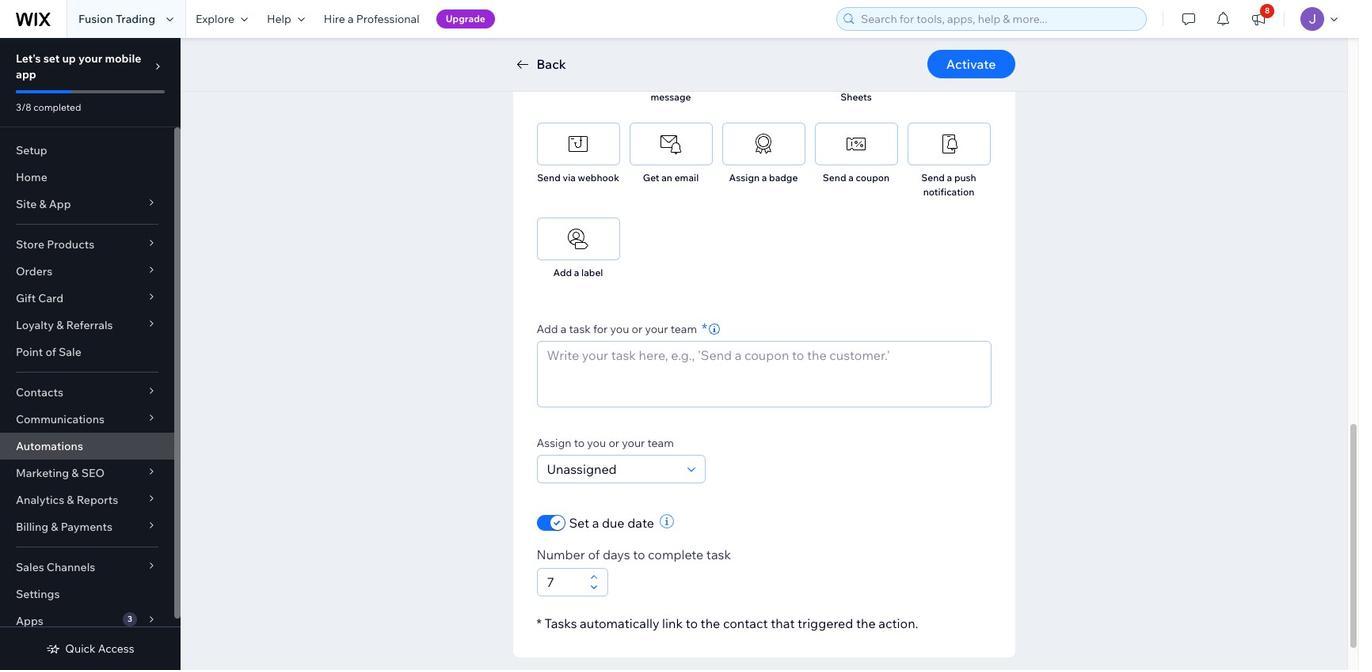 Task type: describe. For each thing, give the bounding box(es) containing it.
1 vertical spatial you
[[587, 436, 606, 451]]

sheets
[[841, 91, 872, 103]]

products
[[47, 238, 94, 252]]

category image up 'send via webhook' in the left top of the page
[[566, 132, 590, 156]]

app
[[49, 197, 71, 211]]

category image right back
[[566, 37, 590, 61]]

an for get
[[662, 172, 672, 184]]

set
[[43, 51, 60, 66]]

1 horizontal spatial category image
[[937, 37, 961, 61]]

email for get an email
[[675, 172, 699, 184]]

activate
[[946, 56, 996, 72]]

& for analytics
[[67, 493, 74, 508]]

referrals
[[66, 318, 113, 333]]

email for send an email
[[585, 77, 610, 89]]

a for add a task for you or your team *
[[561, 322, 567, 337]]

of for days
[[588, 547, 600, 563]]

send for send an email
[[547, 77, 570, 89]]

upgrade
[[446, 13, 485, 25]]

send for send a chat message
[[645, 77, 668, 89]]

billing & payments
[[16, 520, 112, 535]]

send for send a coupon
[[823, 172, 846, 184]]

zapier
[[960, 77, 989, 89]]

category image up the chat
[[659, 37, 683, 61]]

fusion trading
[[78, 12, 155, 26]]

orders
[[16, 265, 52, 279]]

quick
[[65, 642, 96, 657]]

webhook
[[578, 172, 619, 184]]

via
[[563, 172, 576, 184]]

sales channels button
[[0, 554, 174, 581]]

a for add a label
[[574, 267, 579, 279]]

action.
[[879, 616, 918, 632]]

number
[[537, 547, 585, 563]]

marketing & seo
[[16, 467, 105, 481]]

for
[[593, 322, 608, 337]]

settings
[[16, 588, 60, 602]]

link
[[662, 616, 683, 632]]

site & app
[[16, 197, 71, 211]]

home link
[[0, 164, 174, 191]]

& for site
[[39, 197, 46, 211]]

explore
[[196, 12, 234, 26]]

communications button
[[0, 406, 174, 433]]

you inside add a task for you or your team *
[[610, 322, 629, 337]]

a for send a chat message
[[670, 77, 675, 89]]

a for send a coupon
[[848, 172, 854, 184]]

professional
[[356, 12, 420, 26]]

push
[[954, 172, 976, 184]]

send via webhook
[[537, 172, 619, 184]]

that
[[771, 616, 795, 632]]

setup
[[16, 143, 47, 158]]

update google sheets
[[822, 77, 890, 103]]

loyalty & referrals button
[[0, 312, 174, 339]]

a for assign a badge
[[762, 172, 767, 184]]

upgrade button
[[436, 10, 495, 29]]

quick access button
[[46, 642, 134, 657]]

1 vertical spatial team
[[648, 436, 674, 451]]

send a push notification
[[921, 172, 976, 198]]

add for add a label
[[553, 267, 572, 279]]

payments
[[61, 520, 112, 535]]

send a coupon
[[823, 172, 890, 184]]

analytics & reports
[[16, 493, 118, 508]]

badge
[[769, 172, 798, 184]]

help button
[[257, 0, 314, 38]]

sidebar element
[[0, 38, 181, 671]]

get
[[643, 172, 659, 184]]

category image up push
[[937, 132, 961, 156]]

3
[[128, 615, 132, 625]]

days
[[603, 547, 630, 563]]

add a task for you or your team *
[[537, 320, 708, 338]]

seo
[[81, 467, 105, 481]]

your inside add a task for you or your team *
[[645, 322, 668, 337]]

connect
[[909, 77, 947, 89]]

contact
[[723, 616, 768, 632]]

gift card
[[16, 291, 64, 306]]

2 vertical spatial task
[[706, 547, 731, 563]]

of for sale
[[46, 345, 56, 360]]

get an email
[[643, 172, 699, 184]]

marketing
[[16, 467, 69, 481]]

setup link
[[0, 137, 174, 164]]

team inside add a task for you or your team *
[[671, 322, 697, 337]]

& for loyalty
[[56, 318, 64, 333]]

date
[[627, 516, 654, 531]]

0 vertical spatial *
[[702, 320, 708, 338]]

2 the from the left
[[856, 616, 876, 632]]

back
[[537, 56, 566, 72]]

2 vertical spatial your
[[622, 436, 645, 451]]

send a chat message
[[645, 77, 697, 103]]

completed
[[33, 101, 81, 113]]

gift card button
[[0, 285, 174, 312]]

home
[[16, 170, 47, 185]]

point
[[16, 345, 43, 360]]

category image up add a label
[[566, 227, 590, 251]]

card
[[38, 291, 64, 306]]

store
[[16, 238, 44, 252]]



Task type: locate. For each thing, give the bounding box(es) containing it.
point of sale
[[16, 345, 81, 360]]

site & app button
[[0, 191, 174, 218]]

set a due date
[[569, 516, 654, 531]]

send
[[547, 77, 570, 89], [645, 77, 668, 89], [537, 172, 561, 184], [823, 172, 846, 184], [921, 172, 945, 184]]

email
[[585, 77, 610, 89], [675, 172, 699, 184]]

a left label
[[574, 267, 579, 279]]

assign
[[729, 172, 760, 184], [537, 436, 572, 451]]

1 horizontal spatial *
[[702, 320, 708, 338]]

0 horizontal spatial an
[[572, 77, 583, 89]]

task right complete
[[706, 547, 731, 563]]

category image up connect to zapier
[[937, 37, 961, 61]]

task inside add a task for you or your team *
[[569, 322, 591, 337]]

gift
[[16, 291, 36, 306]]

activate button
[[927, 50, 1015, 78]]

send inside 'send a push notification'
[[921, 172, 945, 184]]

1 horizontal spatial task
[[706, 547, 731, 563]]

assign to you or your team
[[537, 436, 674, 451]]

the left contact
[[701, 616, 720, 632]]

create a task
[[734, 77, 793, 89]]

a left coupon
[[848, 172, 854, 184]]

1 horizontal spatial the
[[856, 616, 876, 632]]

reports
[[77, 493, 118, 508]]

add left label
[[553, 267, 572, 279]]

a right set
[[592, 516, 599, 531]]

send left coupon
[[823, 172, 846, 184]]

to
[[949, 77, 958, 89], [574, 436, 585, 451], [633, 547, 645, 563], [686, 616, 698, 632]]

hire a professional link
[[314, 0, 429, 38]]

send down back
[[547, 77, 570, 89]]

add
[[553, 267, 572, 279], [537, 322, 558, 337]]

category image
[[937, 37, 961, 61], [752, 132, 775, 156]]

fusion
[[78, 12, 113, 26]]

back button
[[513, 55, 566, 74]]

1 horizontal spatial of
[[588, 547, 600, 563]]

up
[[62, 51, 76, 66]]

1 vertical spatial assign
[[537, 436, 572, 451]]

automations link
[[0, 433, 174, 460]]

0 vertical spatial assign
[[729, 172, 760, 184]]

email right "get"
[[675, 172, 699, 184]]

store products button
[[0, 231, 174, 258]]

1 horizontal spatial an
[[662, 172, 672, 184]]

update
[[822, 77, 855, 89]]

None field
[[542, 456, 682, 483]]

contacts button
[[0, 379, 174, 406]]

& right the billing
[[51, 520, 58, 535]]

the left 'action.'
[[856, 616, 876, 632]]

0 vertical spatial team
[[671, 322, 697, 337]]

0 horizontal spatial *
[[537, 616, 542, 632]]

category image
[[566, 37, 590, 61], [659, 37, 683, 61], [752, 37, 775, 61], [844, 37, 868, 61], [566, 132, 590, 156], [659, 132, 683, 156], [844, 132, 868, 156], [937, 132, 961, 156], [566, 227, 590, 251]]

billing & payments button
[[0, 514, 174, 541]]

task left for
[[569, 322, 591, 337]]

& right 'site'
[[39, 197, 46, 211]]

communications
[[16, 413, 105, 427]]

google
[[857, 77, 890, 89]]

& right loyalty
[[56, 318, 64, 333]]

triggered
[[798, 616, 853, 632]]

coupon
[[856, 172, 890, 184]]

email left send a chat message
[[585, 77, 610, 89]]

& for marketing
[[72, 467, 79, 481]]

due
[[602, 516, 625, 531]]

complete
[[648, 547, 704, 563]]

let's set up your mobile app
[[16, 51, 141, 82]]

add left for
[[537, 322, 558, 337]]

1 horizontal spatial email
[[675, 172, 699, 184]]

category image up create a task
[[752, 37, 775, 61]]

3/8 completed
[[16, 101, 81, 113]]

a for send a push notification
[[947, 172, 952, 184]]

add a label
[[553, 267, 603, 279]]

analytics & reports button
[[0, 487, 174, 514]]

a inside "link"
[[348, 12, 354, 26]]

a inside send a chat message
[[670, 77, 675, 89]]

task for add a task for you or your team *
[[569, 322, 591, 337]]

a inside 'send a push notification'
[[947, 172, 952, 184]]

marketing & seo button
[[0, 460, 174, 487]]

add for add a task for you or your team *
[[537, 322, 558, 337]]

& left seo
[[72, 467, 79, 481]]

1 vertical spatial your
[[645, 322, 668, 337]]

a for set a due date
[[592, 516, 599, 531]]

automatically
[[580, 616, 659, 632]]

category image up get an email
[[659, 132, 683, 156]]

0 vertical spatial task
[[774, 77, 793, 89]]

0 vertical spatial you
[[610, 322, 629, 337]]

set
[[569, 516, 589, 531]]

0 vertical spatial an
[[572, 77, 583, 89]]

0 horizontal spatial assign
[[537, 436, 572, 451]]

& left reports
[[67, 493, 74, 508]]

0 horizontal spatial category image
[[752, 132, 775, 156]]

a up message
[[670, 77, 675, 89]]

orders button
[[0, 258, 174, 285]]

or inside add a task for you or your team *
[[632, 322, 643, 337]]

0 vertical spatial of
[[46, 345, 56, 360]]

billing
[[16, 520, 48, 535]]

8 button
[[1241, 0, 1276, 38]]

1 vertical spatial email
[[675, 172, 699, 184]]

chat
[[678, 77, 697, 89]]

Search for tools, apps, help & more... field
[[856, 8, 1141, 30]]

0 vertical spatial or
[[632, 322, 643, 337]]

assign for assign to you or your team
[[537, 436, 572, 451]]

8
[[1265, 6, 1270, 16]]

sales channels
[[16, 561, 95, 575]]

send up the notification
[[921, 172, 945, 184]]

a inside add a task for you or your team *
[[561, 322, 567, 337]]

point of sale link
[[0, 339, 174, 366]]

1 vertical spatial or
[[609, 436, 619, 451]]

an
[[572, 77, 583, 89], [662, 172, 672, 184]]

Write your task here, e.g., 'Send a coupon to the customer.' text field
[[537, 342, 991, 407]]

0 horizontal spatial you
[[587, 436, 606, 451]]

a up the notification
[[947, 172, 952, 184]]

category image up send a coupon
[[844, 132, 868, 156]]

0 horizontal spatial task
[[569, 322, 591, 337]]

an for send
[[572, 77, 583, 89]]

send left "via"
[[537, 172, 561, 184]]

category image up update
[[844, 37, 868, 61]]

1 vertical spatial an
[[662, 172, 672, 184]]

label
[[581, 267, 603, 279]]

tasks
[[545, 616, 577, 632]]

apps
[[16, 615, 43, 629]]

of inside the point of sale link
[[46, 345, 56, 360]]

let's
[[16, 51, 41, 66]]

1 horizontal spatial or
[[632, 322, 643, 337]]

1 horizontal spatial you
[[610, 322, 629, 337]]

0 vertical spatial add
[[553, 267, 572, 279]]

task right create
[[774, 77, 793, 89]]

0 horizontal spatial of
[[46, 345, 56, 360]]

send for send via webhook
[[537, 172, 561, 184]]

a for create a task
[[766, 77, 772, 89]]

1 vertical spatial category image
[[752, 132, 775, 156]]

*
[[702, 320, 708, 338], [537, 616, 542, 632]]

send up message
[[645, 77, 668, 89]]

assign for assign a badge
[[729, 172, 760, 184]]

0 vertical spatial category image
[[937, 37, 961, 61]]

1 vertical spatial *
[[537, 616, 542, 632]]

1 the from the left
[[701, 616, 720, 632]]

None number field
[[542, 570, 585, 596]]

task for create a task
[[774, 77, 793, 89]]

loyalty
[[16, 318, 54, 333]]

a left for
[[561, 322, 567, 337]]

sale
[[59, 345, 81, 360]]

the
[[701, 616, 720, 632], [856, 616, 876, 632]]

access
[[98, 642, 134, 657]]

your
[[78, 51, 102, 66], [645, 322, 668, 337], [622, 436, 645, 451]]

* tasks automatically link to the contact that triggered the action.
[[537, 616, 918, 632]]

of left sale
[[46, 345, 56, 360]]

* up write your task here, e.g., 'send a coupon to the customer.' text field
[[702, 320, 708, 338]]

2 horizontal spatial task
[[774, 77, 793, 89]]

& inside dropdown button
[[39, 197, 46, 211]]

loyalty & referrals
[[16, 318, 113, 333]]

0 vertical spatial your
[[78, 51, 102, 66]]

notification
[[923, 186, 975, 198]]

site
[[16, 197, 37, 211]]

1 horizontal spatial assign
[[729, 172, 760, 184]]

hire a professional
[[324, 12, 420, 26]]

add inside add a task for you or your team *
[[537, 322, 558, 337]]

automations
[[16, 440, 83, 454]]

a right hire
[[348, 12, 354, 26]]

assign a badge
[[729, 172, 798, 184]]

0 vertical spatial email
[[585, 77, 610, 89]]

& for billing
[[51, 520, 58, 535]]

team
[[671, 322, 697, 337], [648, 436, 674, 451]]

channels
[[47, 561, 95, 575]]

3/8
[[16, 101, 31, 113]]

analytics
[[16, 493, 64, 508]]

0 horizontal spatial email
[[585, 77, 610, 89]]

a right create
[[766, 77, 772, 89]]

app
[[16, 67, 36, 82]]

your inside the let's set up your mobile app
[[78, 51, 102, 66]]

a left badge
[[762, 172, 767, 184]]

1 vertical spatial task
[[569, 322, 591, 337]]

a for hire a professional
[[348, 12, 354, 26]]

* left the tasks
[[537, 616, 542, 632]]

category image up the assign a badge
[[752, 132, 775, 156]]

send for send a push notification
[[921, 172, 945, 184]]

1 vertical spatial add
[[537, 322, 558, 337]]

sales
[[16, 561, 44, 575]]

mobile
[[105, 51, 141, 66]]

0 horizontal spatial the
[[701, 616, 720, 632]]

1 vertical spatial of
[[588, 547, 600, 563]]

trading
[[116, 12, 155, 26]]

send inside send a chat message
[[645, 77, 668, 89]]

0 horizontal spatial or
[[609, 436, 619, 451]]

send an email
[[547, 77, 610, 89]]

number of days to complete task
[[537, 547, 731, 563]]

create
[[734, 77, 764, 89]]

of left days
[[588, 547, 600, 563]]



Task type: vqa. For each thing, say whether or not it's contained in the screenshot.
Describe your business here. What makes it great? Use short catchy text to tell people what you do or offer. text field
no



